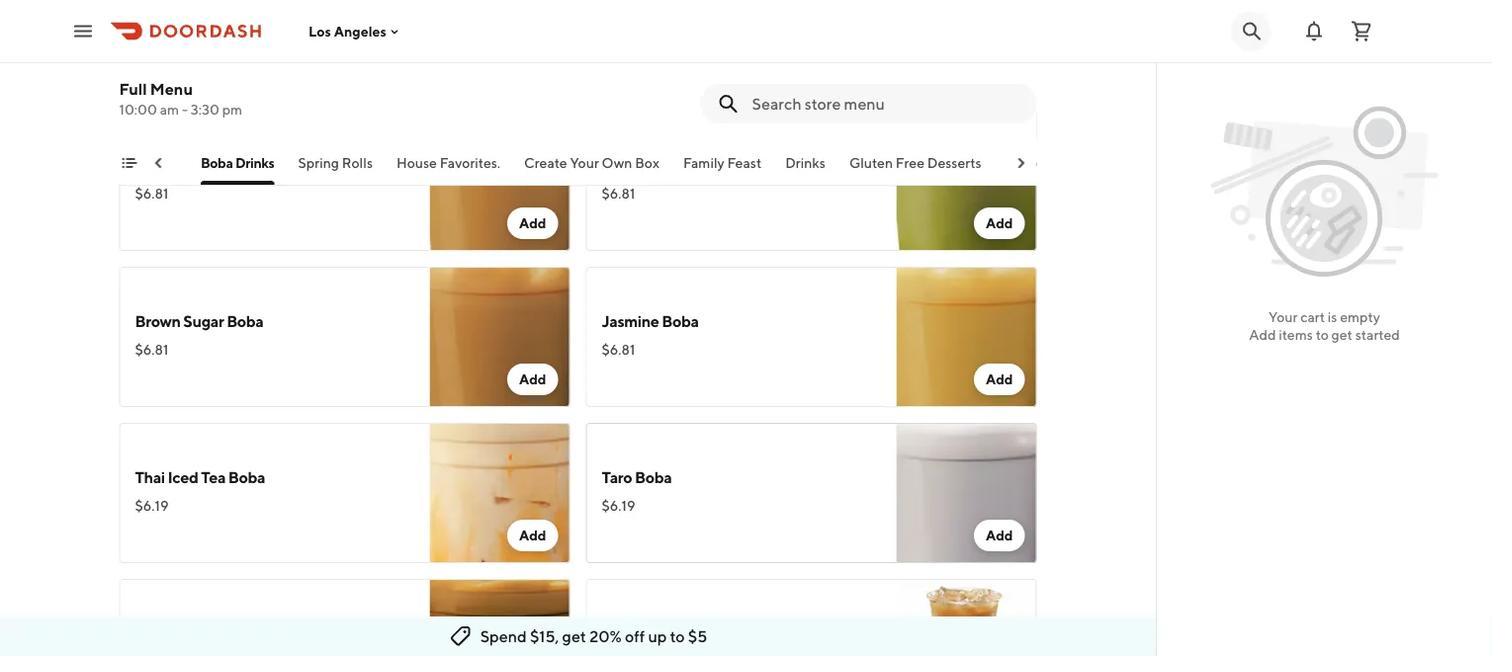 Task type: describe. For each thing, give the bounding box(es) containing it.
angeles
[[334, 23, 387, 39]]

spring rolls
[[298, 155, 373, 171]]

menu
[[150, 80, 193, 98]]

items
[[1279, 327, 1314, 343]]

off
[[625, 628, 645, 646]]

to for items
[[1316, 327, 1329, 343]]

add inside your cart is empty add items to get started
[[1250, 327, 1277, 343]]

rolls
[[342, 155, 373, 171]]

popular
[[90, 155, 139, 171]]

Item Search search field
[[752, 93, 1021, 115]]

0 items, open order cart image
[[1350, 19, 1374, 43]]

your
[[1073, 155, 1101, 171]]

matcha boba
[[602, 156, 694, 175]]

for
[[1053, 155, 1071, 171]]

iced for vietnamese
[[221, 625, 252, 644]]

to for up
[[670, 628, 685, 646]]

iced for thai
[[168, 468, 198, 487]]

gluten free desserts
[[850, 155, 982, 171]]

sauces
[[1006, 155, 1050, 171]]

matcha
[[602, 156, 655, 175]]

create
[[524, 155, 568, 171]]

los angeles
[[309, 23, 387, 39]]

add button for jasmine boba
[[974, 364, 1025, 396]]

items
[[142, 155, 177, 171]]

$6.81 for chai
[[135, 185, 168, 202]]

your inside your cart is empty add items to get started
[[1269, 309, 1298, 325]]

scroll menu navigation right image
[[1013, 155, 1029, 171]]

sauces for your home button
[[1006, 153, 1142, 185]]

gluten free desserts button
[[850, 153, 982, 185]]

show menu categories image
[[121, 155, 137, 171]]

family
[[683, 155, 725, 171]]

chai boba
[[135, 156, 207, 175]]

popular items button
[[90, 153, 177, 185]]

am
[[160, 101, 179, 118]]

house favorites.
[[397, 155, 501, 171]]

chai boba image
[[430, 111, 570, 251]]

pumpkin spice boba
[[602, 625, 746, 644]]

add button for thai iced tea boba
[[507, 520, 558, 552]]

jasmine boba
[[602, 312, 699, 331]]

$5
[[688, 628, 708, 646]]

boba drinks boba drinks
[[119, 47, 235, 93]]

spice
[[668, 625, 707, 644]]

create your own box
[[524, 155, 660, 171]]

spring rolls button
[[298, 153, 373, 185]]

spend
[[480, 628, 527, 646]]

house favorites. button
[[397, 153, 501, 185]]

favorites.
[[440, 155, 501, 171]]

boba drinks
[[201, 155, 275, 171]]

pumpkin spice boba image
[[897, 580, 1037, 657]]

$15,
[[530, 628, 559, 646]]



Task type: vqa. For each thing, say whether or not it's contained in the screenshot.
'$5'
yes



Task type: locate. For each thing, give the bounding box(es) containing it.
drinks button
[[786, 153, 826, 185]]

$6.19 for thai
[[135, 498, 169, 514]]

$6.81 for matcha
[[602, 185, 635, 202]]

$6.19 down taro
[[602, 498, 636, 514]]

brown sugar boba image
[[430, 267, 570, 408]]

feast
[[728, 155, 762, 171]]

thai iced tea boba
[[135, 468, 265, 487]]

boba
[[119, 47, 170, 73], [119, 77, 152, 93], [201, 155, 233, 171], [170, 156, 207, 175], [658, 156, 694, 175], [227, 312, 264, 331], [662, 312, 699, 331], [228, 468, 265, 487], [635, 468, 672, 487], [306, 625, 343, 644], [709, 625, 746, 644]]

0 vertical spatial your
[[570, 155, 599, 171]]

$6.81 for jasmine
[[602, 342, 635, 358]]

1 vertical spatial your
[[1269, 309, 1298, 325]]

0 horizontal spatial to
[[670, 628, 685, 646]]

$6.81
[[135, 185, 168, 202], [602, 185, 635, 202], [135, 342, 168, 358], [602, 342, 635, 358]]

0 vertical spatial iced
[[168, 468, 198, 487]]

vietnamese iced coffee boba image
[[430, 580, 570, 657]]

spend $15, get 20% off up to $5
[[480, 628, 708, 646]]

up
[[648, 628, 667, 646]]

1 horizontal spatial $6.19
[[602, 498, 636, 514]]

$6.81 down "matcha"
[[602, 185, 635, 202]]

1 horizontal spatial to
[[1316, 327, 1329, 343]]

to down cart
[[1316, 327, 1329, 343]]

-
[[182, 101, 188, 118]]

pm
[[222, 101, 242, 118]]

1 horizontal spatial get
[[1332, 327, 1353, 343]]

home
[[1104, 155, 1142, 171]]

get down is at the top right
[[1332, 327, 1353, 343]]

thai iced tea boba image
[[430, 423, 570, 564]]

0 vertical spatial to
[[1316, 327, 1329, 343]]

tea
[[201, 468, 226, 487]]

1 horizontal spatial iced
[[221, 625, 252, 644]]

add button for brown sugar boba
[[507, 364, 558, 396]]

family feast
[[683, 155, 762, 171]]

vietnamese
[[135, 625, 219, 644]]

brown
[[135, 312, 181, 331]]

jasmine boba image
[[897, 267, 1037, 408]]

popular items
[[90, 155, 177, 171]]

notification bell image
[[1303, 19, 1327, 43]]

matcha boba image
[[897, 111, 1037, 251]]

get
[[1332, 327, 1353, 343], [563, 628, 587, 646]]

iced left tea
[[168, 468, 198, 487]]

0 vertical spatial get
[[1332, 327, 1353, 343]]

scroll menu navigation left image
[[151, 155, 167, 171]]

los
[[309, 23, 331, 39]]

house
[[397, 155, 437, 171]]

is
[[1328, 309, 1338, 325]]

drinks down pm
[[235, 155, 275, 171]]

$6.19 for taro
[[602, 498, 636, 514]]

1 vertical spatial iced
[[221, 625, 252, 644]]

empty
[[1341, 309, 1381, 325]]

drinks up menu
[[174, 47, 235, 73]]

cart
[[1301, 309, 1326, 325]]

10:00
[[119, 101, 157, 118]]

started
[[1356, 327, 1401, 343]]

your left own
[[570, 155, 599, 171]]

$6.81 down jasmine
[[602, 342, 635, 358]]

gluten
[[850, 155, 893, 171]]

family feast button
[[683, 153, 762, 185]]

your up items
[[1269, 309, 1298, 325]]

3:30
[[191, 101, 219, 118]]

add
[[519, 215, 547, 231], [986, 215, 1013, 231], [1250, 327, 1277, 343], [519, 371, 547, 388], [986, 371, 1013, 388], [519, 528, 547, 544], [986, 528, 1013, 544]]

iced
[[168, 468, 198, 487], [221, 625, 252, 644]]

0 horizontal spatial iced
[[168, 468, 198, 487]]

to right up
[[670, 628, 685, 646]]

taro
[[602, 468, 632, 487]]

own
[[602, 155, 633, 171]]

brown sugar boba
[[135, 312, 264, 331]]

sugar
[[183, 312, 224, 331]]

free
[[896, 155, 925, 171]]

1 vertical spatial get
[[563, 628, 587, 646]]

taro boba image
[[897, 423, 1037, 564]]

$6.19 down thai on the bottom of the page
[[135, 498, 169, 514]]

20%
[[590, 628, 622, 646]]

0 horizontal spatial your
[[570, 155, 599, 171]]

$6.81 down chai
[[135, 185, 168, 202]]

get right $15,
[[563, 628, 587, 646]]

to
[[1316, 327, 1329, 343], [670, 628, 685, 646]]

0 horizontal spatial $6.19
[[135, 498, 169, 514]]

your
[[570, 155, 599, 171], [1269, 309, 1298, 325]]

full menu 10:00 am - 3:30 pm
[[119, 80, 242, 118]]

your inside create your own box button
[[570, 155, 599, 171]]

add button for taro boba
[[974, 520, 1025, 552]]

1 horizontal spatial your
[[1269, 309, 1298, 325]]

iced left coffee
[[221, 625, 252, 644]]

spring
[[298, 155, 339, 171]]

sauces for your home
[[1006, 155, 1142, 171]]

vietnamese iced coffee boba
[[135, 625, 343, 644]]

$6.81 for brown
[[135, 342, 168, 358]]

chai
[[135, 156, 168, 175]]

get inside your cart is empty add items to get started
[[1332, 327, 1353, 343]]

create your own box button
[[524, 153, 660, 185]]

los angeles button
[[309, 23, 403, 39]]

full
[[119, 80, 147, 98]]

desserts
[[928, 155, 982, 171]]

jasmine
[[602, 312, 659, 331]]

taro boba
[[602, 468, 672, 487]]

drinks up "am"
[[155, 77, 195, 93]]

drinks
[[174, 47, 235, 73], [155, 77, 195, 93], [235, 155, 275, 171], [786, 155, 826, 171]]

pumpkin
[[602, 625, 665, 644]]

open menu image
[[71, 19, 95, 43]]

1 $6.19 from the left
[[135, 498, 169, 514]]

to inside your cart is empty add items to get started
[[1316, 327, 1329, 343]]

coffee
[[255, 625, 303, 644]]

0 horizontal spatial get
[[563, 628, 587, 646]]

add button
[[507, 208, 558, 239], [974, 208, 1025, 239], [507, 364, 558, 396], [974, 364, 1025, 396], [507, 520, 558, 552], [974, 520, 1025, 552]]

your cart is empty add items to get started
[[1250, 309, 1401, 343]]

1 vertical spatial to
[[670, 628, 685, 646]]

drinks right feast
[[786, 155, 826, 171]]

thai
[[135, 468, 165, 487]]

box
[[635, 155, 660, 171]]

$6.81 down brown
[[135, 342, 168, 358]]

2 $6.19 from the left
[[602, 498, 636, 514]]

$6.19
[[135, 498, 169, 514], [602, 498, 636, 514]]



